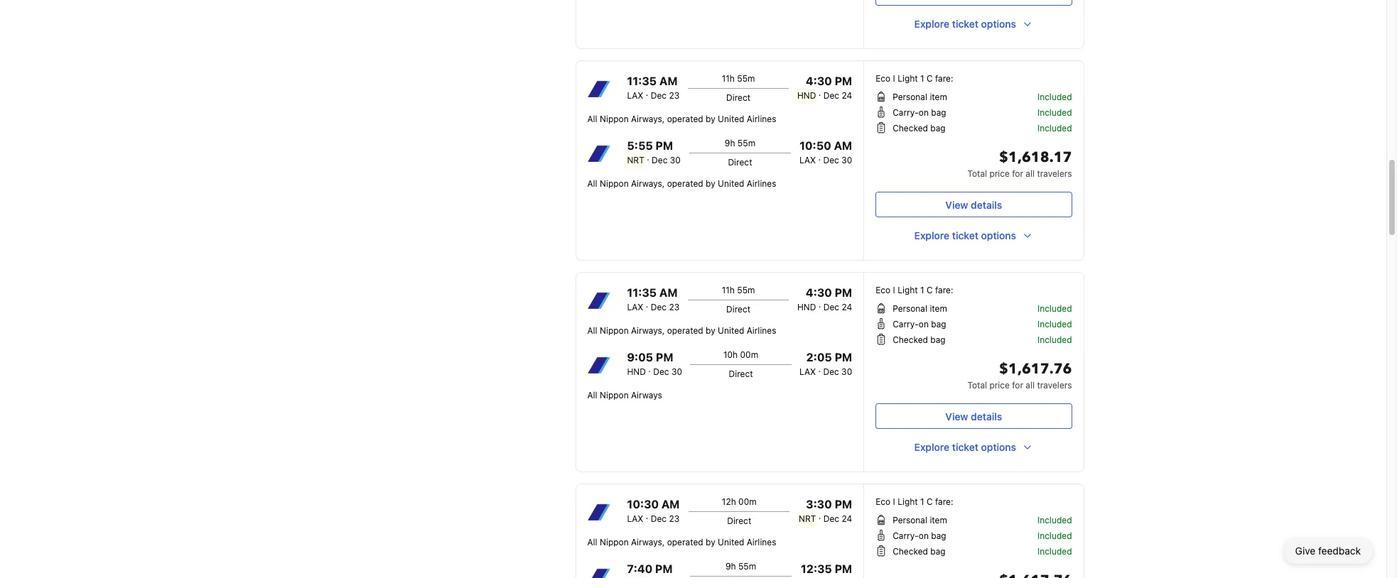 Task type: vqa. For each thing, say whether or not it's contained in the screenshot.
the middle ticket
yes



Task type: locate. For each thing, give the bounding box(es) containing it.
4:30
[[806, 75, 832, 87], [806, 287, 832, 299]]

11:35 am lax . dec 23
[[627, 75, 680, 101], [627, 287, 680, 313]]

1 vertical spatial travelers
[[1038, 380, 1072, 391]]

explore for $1,618.17
[[915, 230, 950, 242]]

hnd down 9:05 at the left bottom
[[627, 367, 646, 378]]

5:55 pm nrt . dec 30
[[627, 139, 681, 166]]

1 all from the top
[[588, 114, 598, 124]]

nippon left the airways
[[600, 390, 629, 401]]

0 vertical spatial checked bag
[[893, 123, 946, 134]]

23 up "9:05 pm hnd . dec 30"
[[669, 302, 680, 313]]

1 vertical spatial details
[[971, 411, 1003, 423]]

11:35 up 9:05 at the left bottom
[[627, 287, 657, 299]]

item for $1,618.17
[[930, 92, 948, 102]]

4:30 up the 2:05
[[806, 287, 832, 299]]

3 operated from the top
[[667, 326, 704, 336]]

2 vertical spatial carry-
[[893, 531, 919, 542]]

carry-
[[893, 107, 919, 118], [893, 319, 919, 330], [893, 531, 919, 542]]

pm inside the 2:05 pm lax . dec 30
[[835, 351, 853, 364]]

30 inside 5:55 pm nrt . dec 30
[[670, 155, 681, 166]]

carry-on bag
[[893, 107, 947, 118], [893, 319, 947, 330], [893, 531, 947, 542]]

.
[[646, 87, 649, 98], [819, 87, 821, 98], [647, 152, 650, 163], [819, 152, 821, 163], [646, 299, 649, 310], [819, 299, 821, 310], [649, 364, 651, 375], [819, 364, 821, 375], [646, 511, 649, 522], [819, 511, 821, 522]]

airways, up 9:05 at the left bottom
[[631, 326, 665, 336]]

3 i from the top
[[893, 497, 896, 508]]

all inside $1,618.17 total price for all travelers
[[1026, 168, 1035, 179]]

airways
[[631, 390, 662, 401]]

travelers down $1,617.76
[[1038, 380, 1072, 391]]

1 vertical spatial eco i light 1 c fare:
[[876, 285, 954, 296]]

all for $1,618.17
[[1026, 168, 1035, 179]]

11:35 am lax . dec 23 up 9:05 at the left bottom
[[627, 287, 680, 313]]

5:55
[[627, 139, 653, 152]]

all nippon airways, operated by united airlines
[[588, 114, 777, 124], [588, 178, 777, 189], [588, 326, 777, 336], [588, 537, 777, 548]]

1 vertical spatial 11:35
[[627, 287, 657, 299]]

price down $1,617.76
[[990, 380, 1010, 391]]

1 checked from the top
[[893, 123, 928, 134]]

2 vertical spatial 24
[[842, 514, 853, 525]]

1 vertical spatial price
[[990, 380, 1010, 391]]

2 price from the top
[[990, 380, 1010, 391]]

nippon
[[600, 114, 629, 124], [600, 178, 629, 189], [600, 326, 629, 336], [600, 390, 629, 401], [600, 537, 629, 548]]

0 vertical spatial item
[[930, 92, 948, 102]]

2 vertical spatial carry-on bag
[[893, 531, 947, 542]]

explore ticket options button
[[876, 11, 1072, 37], [876, 223, 1072, 249], [876, 435, 1072, 461]]

3 included from the top
[[1038, 123, 1072, 134]]

nippon up 7:40
[[600, 537, 629, 548]]

9h for 7:40 pm
[[726, 562, 736, 572]]

view details button
[[876, 192, 1072, 218], [876, 404, 1072, 429]]

total
[[968, 168, 988, 179], [968, 380, 988, 391]]

checked
[[893, 123, 928, 134], [893, 335, 928, 346], [893, 547, 928, 557]]

nippon up 9:05 at the left bottom
[[600, 326, 629, 336]]

view details button down $1,618.17 total price for all travelers
[[876, 192, 1072, 218]]

operated
[[667, 114, 704, 124], [667, 178, 704, 189], [667, 326, 704, 336], [667, 537, 704, 548]]

travelers inside $1,617.76 total price for all travelers
[[1038, 380, 1072, 391]]

9h
[[725, 138, 735, 149], [726, 562, 736, 572]]

2 vertical spatial ticket
[[953, 441, 979, 454]]

lax inside 10:30 am lax . dec 23
[[627, 514, 644, 525]]

operated down 5:55 pm nrt . dec 30
[[667, 178, 704, 189]]

2 vertical spatial checked
[[893, 547, 928, 557]]

all inside $1,617.76 total price for all travelers
[[1026, 380, 1035, 391]]

4 included from the top
[[1038, 304, 1072, 314]]

light for $1,617.76
[[898, 285, 918, 296]]

11:35 up 5:55 at the top of the page
[[627, 75, 657, 87]]

3 all from the top
[[588, 326, 598, 336]]

1 vertical spatial eco
[[876, 285, 891, 296]]

3 on from the top
[[919, 531, 929, 542]]

24
[[842, 90, 853, 101], [842, 302, 853, 313], [842, 514, 853, 525]]

2 vertical spatial hnd
[[627, 367, 646, 378]]

explore ticket options for $1,618.17
[[915, 230, 1017, 242]]

12:35
[[801, 563, 832, 576]]

2 on from the top
[[919, 319, 929, 330]]

nrt
[[627, 155, 645, 166], [799, 514, 816, 525]]

0 vertical spatial nrt
[[627, 155, 645, 166]]

explore ticket options
[[915, 18, 1017, 30], [915, 230, 1017, 242], [915, 441, 1017, 454]]

2 carry- from the top
[[893, 319, 919, 330]]

3 24 from the top
[[842, 514, 853, 525]]

4:30 pm hnd . dec 24
[[798, 75, 853, 101], [798, 287, 853, 313]]

total for $1,618.17
[[968, 168, 988, 179]]

dec inside '10:50 am lax . dec 30'
[[824, 155, 839, 166]]

0 vertical spatial eco i light 1 c fare:
[[876, 73, 954, 84]]

dec down 10:50
[[824, 155, 839, 166]]

1 united from the top
[[718, 114, 745, 124]]

30 inside the 2:05 pm lax . dec 30
[[842, 367, 853, 378]]

2 view details button from the top
[[876, 404, 1072, 429]]

2 all nippon airways, operated by united airlines from the top
[[588, 178, 777, 189]]

carry-on bag for $1,618.17
[[893, 107, 947, 118]]

item
[[930, 92, 948, 102], [930, 304, 948, 314], [930, 515, 948, 526]]

ticket for $1,617.76
[[953, 441, 979, 454]]

2 details from the top
[[971, 411, 1003, 423]]

0 vertical spatial total
[[968, 168, 988, 179]]

view details down $1,617.76 total price for all travelers
[[946, 411, 1003, 423]]

nrt for 5:55 pm
[[627, 155, 645, 166]]

3 eco i light 1 c fare: from the top
[[876, 497, 954, 508]]

all nippon airways, operated by united airlines up the '7:40 pm'
[[588, 537, 777, 548]]

0 vertical spatial i
[[893, 73, 896, 84]]

11h
[[722, 73, 735, 84], [722, 285, 735, 296]]

airways, down 5:55 pm nrt . dec 30
[[631, 178, 665, 189]]

nrt inside 5:55 pm nrt . dec 30
[[627, 155, 645, 166]]

0 vertical spatial personal item
[[893, 92, 948, 102]]

total inside $1,618.17 total price for all travelers
[[968, 168, 988, 179]]

1 vertical spatial 1
[[921, 285, 925, 296]]

4:30 pm hnd . dec 24 up 10:50
[[798, 75, 853, 101]]

nippon for 9:05 pm
[[600, 326, 629, 336]]

travelers
[[1038, 168, 1072, 179], [1038, 380, 1072, 391]]

view details button down $1,617.76 total price for all travelers
[[876, 404, 1072, 429]]

direct for 7:40 pm
[[727, 516, 752, 527]]

checked for $1,617.76
[[893, 335, 928, 346]]

nrt down 3:30 at the right bottom of page
[[799, 514, 816, 525]]

hnd up 10:50
[[798, 90, 816, 101]]

24 up the 12:35 pm
[[842, 514, 853, 525]]

airways,
[[631, 114, 665, 124], [631, 178, 665, 189], [631, 326, 665, 336], [631, 537, 665, 548]]

1 airways, from the top
[[631, 114, 665, 124]]

lax up 9:05 at the left bottom
[[627, 302, 644, 313]]

1 c from the top
[[927, 73, 933, 84]]

2 vertical spatial i
[[893, 497, 896, 508]]

0 vertical spatial price
[[990, 168, 1010, 179]]

eco i light 1 c fare:
[[876, 73, 954, 84], [876, 285, 954, 296], [876, 497, 954, 508]]

airways, up 5:55 at the top of the page
[[631, 114, 665, 124]]

give feedback button
[[1284, 539, 1373, 564]]

00m right '12h' on the right bottom of the page
[[739, 497, 757, 508]]

operated for 5:55 pm
[[667, 114, 704, 124]]

personal
[[893, 92, 928, 102], [893, 304, 928, 314], [893, 515, 928, 526]]

am inside 10:30 am lax . dec 23
[[662, 498, 680, 511]]

personal for $1,618.17
[[893, 92, 928, 102]]

operated up "9:05 pm hnd . dec 30"
[[667, 326, 704, 336]]

1 vertical spatial explore ticket options button
[[876, 223, 1072, 249]]

options for $1,618.17
[[982, 230, 1017, 242]]

3 united from the top
[[718, 326, 745, 336]]

1 airlines from the top
[[747, 114, 777, 124]]

details
[[971, 199, 1003, 211], [971, 411, 1003, 423]]

united
[[718, 114, 745, 124], [718, 178, 745, 189], [718, 326, 745, 336], [718, 537, 745, 548]]

1 options from the top
[[982, 18, 1017, 30]]

2 c from the top
[[927, 285, 933, 296]]

personal item
[[893, 92, 948, 102], [893, 304, 948, 314], [893, 515, 948, 526]]

by for 5:55 pm
[[706, 114, 716, 124]]

1 vertical spatial checked bag
[[893, 335, 946, 346]]

all nippon airways, operated by united airlines down 5:55 pm nrt . dec 30
[[588, 178, 777, 189]]

11:35 for $1,618.17
[[627, 75, 657, 87]]

24 up '10:50 am lax . dec 30'
[[842, 90, 853, 101]]

operated for 7:40 pm
[[667, 537, 704, 548]]

7 included from the top
[[1038, 515, 1072, 526]]

for down $1,617.76
[[1013, 380, 1024, 391]]

9:05
[[627, 351, 653, 364]]

1 11h from the top
[[722, 73, 735, 84]]

checked for $1,618.17
[[893, 123, 928, 134]]

1 vertical spatial 9h 55m
[[726, 562, 757, 572]]

2 carry-on bag from the top
[[893, 319, 947, 330]]

3:30
[[806, 498, 832, 511]]

item for $1,617.76
[[930, 304, 948, 314]]

dec up the airways
[[654, 367, 669, 378]]

2 vertical spatial 23
[[669, 514, 680, 525]]

direct for 5:55 pm
[[727, 92, 751, 103]]

2 explore ticket options from the top
[[915, 230, 1017, 242]]

2 view from the top
[[946, 411, 969, 423]]

for
[[1013, 168, 1024, 179], [1013, 380, 1024, 391]]

1 24 from the top
[[842, 90, 853, 101]]

2 all from the top
[[1026, 380, 1035, 391]]

nippon for 7:40 pm
[[600, 537, 629, 548]]

on
[[919, 107, 929, 118], [919, 319, 929, 330], [919, 531, 929, 542]]

pm inside "9:05 pm hnd . dec 30"
[[656, 351, 674, 364]]

23
[[669, 90, 680, 101], [669, 302, 680, 313], [669, 514, 680, 525]]

2 i from the top
[[893, 285, 896, 296]]

nrt down 5:55 at the top of the page
[[627, 155, 645, 166]]

dec inside the 2:05 pm lax . dec 30
[[824, 367, 839, 378]]

by for 9:05 pm
[[706, 326, 716, 336]]

1 vertical spatial on
[[919, 319, 929, 330]]

price inside $1,618.17 total price for all travelers
[[990, 168, 1010, 179]]

1
[[921, 73, 925, 84], [921, 285, 925, 296], [921, 497, 925, 508]]

included
[[1038, 92, 1072, 102], [1038, 107, 1072, 118], [1038, 123, 1072, 134], [1038, 304, 1072, 314], [1038, 319, 1072, 330], [1038, 335, 1072, 346], [1038, 515, 1072, 526], [1038, 531, 1072, 542], [1038, 547, 1072, 557]]

travelers for $1,618.17
[[1038, 168, 1072, 179]]

am for 9:05 pm
[[660, 287, 678, 299]]

1 vertical spatial 00m
[[739, 497, 757, 508]]

0 vertical spatial light
[[898, 73, 918, 84]]

0 vertical spatial 23
[[669, 90, 680, 101]]

4:30 up 10:50
[[806, 75, 832, 87]]

4 all nippon airways, operated by united airlines from the top
[[588, 537, 777, 548]]

for down $1,618.17
[[1013, 168, 1024, 179]]

light
[[898, 73, 918, 84], [898, 285, 918, 296], [898, 497, 918, 508]]

3 by from the top
[[706, 326, 716, 336]]

0 vertical spatial 24
[[842, 90, 853, 101]]

direct for 9:05 pm
[[727, 304, 751, 315]]

0 vertical spatial 11h 55m
[[722, 73, 755, 84]]

23 for $1,617.76
[[669, 302, 680, 313]]

2 vertical spatial personal item
[[893, 515, 948, 526]]

0 horizontal spatial nrt
[[627, 155, 645, 166]]

1 vertical spatial view details
[[946, 411, 1003, 423]]

2 by from the top
[[706, 178, 716, 189]]

dec down 3:30 at the right bottom of page
[[824, 514, 840, 525]]

view details button for $1,618.17
[[876, 192, 1072, 218]]

2 vertical spatial fare:
[[936, 497, 954, 508]]

2 4:30 from the top
[[806, 287, 832, 299]]

travelers inside $1,618.17 total price for all travelers
[[1038, 168, 1072, 179]]

for for $1,618.17
[[1013, 168, 1024, 179]]

checked bag
[[893, 123, 946, 134], [893, 335, 946, 346], [893, 547, 946, 557]]

all
[[1026, 168, 1035, 179], [1026, 380, 1035, 391]]

0 vertical spatial on
[[919, 107, 929, 118]]

4 airlines from the top
[[747, 537, 777, 548]]

30 inside "9:05 pm hnd . dec 30"
[[672, 367, 683, 378]]

2 11h 55m from the top
[[722, 285, 755, 296]]

ticket
[[953, 18, 979, 30], [953, 230, 979, 242], [953, 441, 979, 454]]

1 vertical spatial carry-
[[893, 319, 919, 330]]

4:30 for $1,618.17
[[806, 75, 832, 87]]

for for $1,617.76
[[1013, 380, 1024, 391]]

all nippon airways
[[588, 390, 662, 401]]

2 vertical spatial explore ticket options
[[915, 441, 1017, 454]]

1 vertical spatial ticket
[[953, 230, 979, 242]]

lax for 5:55 pm
[[627, 90, 644, 101]]

1 vertical spatial explore ticket options
[[915, 230, 1017, 242]]

1 vertical spatial nrt
[[799, 514, 816, 525]]

1 11:35 am lax . dec 23 from the top
[[627, 75, 680, 101]]

options
[[982, 18, 1017, 30], [982, 230, 1017, 242], [982, 441, 1017, 454]]

0 vertical spatial carry-
[[893, 107, 919, 118]]

2 vertical spatial c
[[927, 497, 933, 508]]

23 up the '7:40 pm'
[[669, 514, 680, 525]]

8 included from the top
[[1038, 531, 1072, 542]]

1 vertical spatial 9h
[[726, 562, 736, 572]]

00m
[[740, 350, 759, 360], [739, 497, 757, 508]]

i for $1,617.76
[[893, 285, 896, 296]]

9h 55m
[[725, 138, 756, 149], [726, 562, 757, 572]]

ticket for $1,618.17
[[953, 230, 979, 242]]

4:30 for $1,617.76
[[806, 287, 832, 299]]

30 for 5:55 pm
[[670, 155, 681, 166]]

2 11:35 from the top
[[627, 287, 657, 299]]

view
[[946, 199, 969, 211], [946, 411, 969, 423]]

0 vertical spatial travelers
[[1038, 168, 1072, 179]]

10:50 am lax . dec 30
[[800, 139, 853, 166]]

2 personal item from the top
[[893, 304, 948, 314]]

1 vertical spatial personal
[[893, 304, 928, 314]]

30 inside '10:50 am lax . dec 30'
[[842, 155, 853, 166]]

00m right 10h
[[740, 350, 759, 360]]

11:35 am lax . dec 23 up 5:55 at the top of the page
[[627, 75, 680, 101]]

price
[[990, 168, 1010, 179], [990, 380, 1010, 391]]

2 vertical spatial on
[[919, 531, 929, 542]]

4 airways, from the top
[[631, 537, 665, 548]]

10h
[[724, 350, 738, 360]]

dec down 5:55 at the top of the page
[[652, 155, 668, 166]]

1 total from the top
[[968, 168, 988, 179]]

. inside '10:50 am lax . dec 30'
[[819, 152, 821, 163]]

1 included from the top
[[1038, 92, 1072, 102]]

nrt inside 3:30 pm nrt . dec 24
[[799, 514, 816, 525]]

3 c from the top
[[927, 497, 933, 508]]

0 vertical spatial explore
[[915, 18, 950, 30]]

0 vertical spatial eco
[[876, 73, 891, 84]]

0 vertical spatial all
[[1026, 168, 1035, 179]]

pm
[[835, 75, 853, 87], [656, 139, 673, 152], [835, 287, 853, 299], [656, 351, 674, 364], [835, 351, 853, 364], [835, 498, 853, 511], [655, 563, 673, 576], [835, 563, 853, 576]]

0 vertical spatial personal
[[893, 92, 928, 102]]

11h 55m
[[722, 73, 755, 84], [722, 285, 755, 296]]

1 fare: from the top
[[936, 73, 954, 84]]

1 eco i light 1 c fare: from the top
[[876, 73, 954, 84]]

nrt for 3:30 pm
[[799, 514, 816, 525]]

explore for $1,617.76
[[915, 441, 950, 454]]

dec up 5:55 at the top of the page
[[651, 90, 667, 101]]

all nippon airways, operated by united airlines up 5:55 pm nrt . dec 30
[[588, 114, 777, 124]]

c
[[927, 73, 933, 84], [927, 285, 933, 296], [927, 497, 933, 508]]

9:05 pm hnd . dec 30
[[627, 351, 683, 378]]

personal item for $1,618.17
[[893, 92, 948, 102]]

0 vertical spatial options
[[982, 18, 1017, 30]]

lax down 10:30
[[627, 514, 644, 525]]

2 vertical spatial checked bag
[[893, 547, 946, 557]]

1 vertical spatial c
[[927, 285, 933, 296]]

1 view from the top
[[946, 199, 969, 211]]

1 all nippon airways, operated by united airlines from the top
[[588, 114, 777, 124]]

united for 7:40 pm
[[718, 537, 745, 548]]

2 1 from the top
[[921, 285, 925, 296]]

2 ticket from the top
[[953, 230, 979, 242]]

dec
[[651, 90, 667, 101], [824, 90, 840, 101], [652, 155, 668, 166], [824, 155, 839, 166], [651, 302, 667, 313], [824, 302, 840, 313], [654, 367, 669, 378], [824, 367, 839, 378], [651, 514, 667, 525], [824, 514, 840, 525]]

4:30 pm hnd . dec 24 up the 2:05
[[798, 287, 853, 313]]

0 vertical spatial 11:35 am lax . dec 23
[[627, 75, 680, 101]]

2 vertical spatial item
[[930, 515, 948, 526]]

lax up 5:55 at the top of the page
[[627, 90, 644, 101]]

1 vertical spatial 11h
[[722, 285, 735, 296]]

for inside $1,618.17 total price for all travelers
[[1013, 168, 1024, 179]]

carry- for $1,618.17
[[893, 107, 919, 118]]

5 all from the top
[[588, 537, 598, 548]]

2 item from the top
[[930, 304, 948, 314]]

travelers down $1,618.17
[[1038, 168, 1072, 179]]

all for 7:40 pm
[[588, 537, 598, 548]]

1 price from the top
[[990, 168, 1010, 179]]

dec inside 3:30 pm nrt . dec 24
[[824, 514, 840, 525]]

3 airlines from the top
[[747, 326, 777, 336]]

view details for $1,618.17
[[946, 199, 1003, 211]]

0 vertical spatial 11h
[[722, 73, 735, 84]]

1 vertical spatial fare:
[[936, 285, 954, 296]]

1 for from the top
[[1013, 168, 1024, 179]]

1 vertical spatial 4:30
[[806, 287, 832, 299]]

all for $1,617.76
[[1026, 380, 1035, 391]]

0 vertical spatial ticket
[[953, 18, 979, 30]]

1 vertical spatial options
[[982, 230, 1017, 242]]

dec down the 2:05
[[824, 367, 839, 378]]

2 vertical spatial options
[[982, 441, 1017, 454]]

explore
[[915, 18, 950, 30], [915, 230, 950, 242], [915, 441, 950, 454]]

0 vertical spatial fare:
[[936, 73, 954, 84]]

1 vertical spatial view details button
[[876, 404, 1072, 429]]

$1,617.76
[[1000, 360, 1072, 379]]

55m
[[737, 73, 755, 84], [738, 138, 756, 149], [737, 285, 755, 296], [739, 562, 757, 572]]

eco i light 1 c fare: for $1,618.17
[[876, 73, 954, 84]]

10:50
[[800, 139, 832, 152]]

1 vertical spatial total
[[968, 380, 988, 391]]

30
[[670, 155, 681, 166], [842, 155, 853, 166], [672, 367, 683, 378], [842, 367, 853, 378]]

0 vertical spatial view details button
[[876, 192, 1072, 218]]

1 by from the top
[[706, 114, 716, 124]]

am for 7:40 pm
[[662, 498, 680, 511]]

3 options from the top
[[982, 441, 1017, 454]]

0 vertical spatial hnd
[[798, 90, 816, 101]]

view details down $1,618.17 total price for all travelers
[[946, 199, 1003, 211]]

2 4:30 pm hnd . dec 24 from the top
[[798, 287, 853, 313]]

5 included from the top
[[1038, 319, 1072, 330]]

1 vertical spatial explore
[[915, 230, 950, 242]]

4 operated from the top
[[667, 537, 704, 548]]

1 vertical spatial for
[[1013, 380, 1024, 391]]

dec up the 2:05
[[824, 302, 840, 313]]

24 up the 2:05 pm lax . dec 30
[[842, 302, 853, 313]]

hnd
[[798, 90, 816, 101], [798, 302, 816, 313], [627, 367, 646, 378]]

24 inside 3:30 pm nrt . dec 24
[[842, 514, 853, 525]]

1 vertical spatial 24
[[842, 302, 853, 313]]

4 by from the top
[[706, 537, 716, 548]]

airlines
[[747, 114, 777, 124], [747, 178, 777, 189], [747, 326, 777, 336], [747, 537, 777, 548]]

details down $1,617.76 total price for all travelers
[[971, 411, 1003, 423]]

1 vertical spatial item
[[930, 304, 948, 314]]

2 vertical spatial eco
[[876, 497, 891, 508]]

1 personal from the top
[[893, 92, 928, 102]]

0 vertical spatial details
[[971, 199, 1003, 211]]

lax down the 2:05
[[800, 367, 816, 378]]

all down $1,618.17
[[1026, 168, 1035, 179]]

30 for 9:05 pm
[[672, 367, 683, 378]]

fare:
[[936, 73, 954, 84], [936, 285, 954, 296], [936, 497, 954, 508]]

1 explore from the top
[[915, 18, 950, 30]]

price down $1,618.17
[[990, 168, 1010, 179]]

23 up 5:55 pm nrt . dec 30
[[669, 90, 680, 101]]

1 vertical spatial light
[[898, 285, 918, 296]]

operated up 5:55 pm nrt . dec 30
[[667, 114, 704, 124]]

2 explore ticket options button from the top
[[876, 223, 1072, 249]]

11:35 am lax . dec 23 for $1,617.76
[[627, 287, 680, 313]]

price inside $1,617.76 total price for all travelers
[[990, 380, 1010, 391]]

0 vertical spatial 9h
[[725, 138, 735, 149]]

2 vertical spatial explore ticket options button
[[876, 435, 1072, 461]]

direct
[[727, 92, 751, 103], [728, 157, 753, 168], [727, 304, 751, 315], [729, 369, 753, 380], [727, 516, 752, 527]]

0 vertical spatial explore ticket options
[[915, 18, 1017, 30]]

2 eco i light 1 c fare: from the top
[[876, 285, 954, 296]]

0 vertical spatial 4:30
[[806, 75, 832, 87]]

all
[[588, 114, 598, 124], [588, 178, 598, 189], [588, 326, 598, 336], [588, 390, 598, 401], [588, 537, 598, 548]]

1 vertical spatial hnd
[[798, 302, 816, 313]]

00m for 2:05 pm
[[740, 350, 759, 360]]

0 vertical spatial 9h 55m
[[725, 138, 756, 149]]

am
[[660, 75, 678, 87], [834, 139, 853, 152], [660, 287, 678, 299], [662, 498, 680, 511]]

7:40
[[627, 563, 653, 576]]

nippon up 5:55 at the top of the page
[[600, 114, 629, 124]]

bag
[[932, 107, 947, 118], [931, 123, 946, 134], [932, 319, 947, 330], [931, 335, 946, 346], [932, 531, 947, 542], [931, 547, 946, 557]]

all nippon airways, operated by united airlines up "9:05 pm hnd . dec 30"
[[588, 326, 777, 336]]

0 vertical spatial 4:30 pm hnd . dec 24
[[798, 75, 853, 101]]

view details
[[946, 199, 1003, 211], [946, 411, 1003, 423]]

total inside $1,617.76 total price for all travelers
[[968, 380, 988, 391]]

2 light from the top
[[898, 285, 918, 296]]

all down $1,617.76
[[1026, 380, 1035, 391]]

1 vertical spatial 11:35 am lax . dec 23
[[627, 287, 680, 313]]

hnd inside "9:05 pm hnd . dec 30"
[[627, 367, 646, 378]]

24 for $1,617.76
[[842, 302, 853, 313]]

2 11:35 am lax . dec 23 from the top
[[627, 287, 680, 313]]

by
[[706, 114, 716, 124], [706, 178, 716, 189], [706, 326, 716, 336], [706, 537, 716, 548]]

1 personal item from the top
[[893, 92, 948, 102]]

2 vertical spatial light
[[898, 497, 918, 508]]

hnd up the 2:05
[[798, 302, 816, 313]]

3 explore ticket options from the top
[[915, 441, 1017, 454]]

for inside $1,617.76 total price for all travelers
[[1013, 380, 1024, 391]]

personal for $1,617.76
[[893, 304, 928, 314]]

0 vertical spatial view
[[946, 199, 969, 211]]

2 airways, from the top
[[631, 178, 665, 189]]

1 vertical spatial carry-on bag
[[893, 319, 947, 330]]

2 view details from the top
[[946, 411, 1003, 423]]

1 on from the top
[[919, 107, 929, 118]]

2 all from the top
[[588, 178, 598, 189]]

2 operated from the top
[[667, 178, 704, 189]]

feedback
[[1319, 545, 1361, 557]]

0 vertical spatial c
[[927, 73, 933, 84]]

2 vertical spatial eco i light 1 c fare:
[[876, 497, 954, 508]]

4 all from the top
[[588, 390, 598, 401]]

3 airways, from the top
[[631, 326, 665, 336]]

10:30 am lax . dec 23
[[627, 498, 680, 525]]

1 vertical spatial view
[[946, 411, 969, 423]]

2 total from the top
[[968, 380, 988, 391]]

total for $1,617.76
[[968, 380, 988, 391]]

2 checked from the top
[[893, 335, 928, 346]]

details down $1,618.17 total price for all travelers
[[971, 199, 1003, 211]]

hnd for $1,617.76
[[798, 302, 816, 313]]

1 horizontal spatial nrt
[[799, 514, 816, 525]]

1 eco from the top
[[876, 73, 891, 84]]

12:35 pm
[[801, 563, 853, 576]]

lax down 10:50
[[800, 155, 816, 166]]

2 vertical spatial explore
[[915, 441, 950, 454]]

airways, up the '7:40 pm'
[[631, 537, 665, 548]]

0 vertical spatial carry-on bag
[[893, 107, 947, 118]]

0 vertical spatial view details
[[946, 199, 1003, 211]]

1 operated from the top
[[667, 114, 704, 124]]

1 all from the top
[[1026, 168, 1035, 179]]

1 vertical spatial 23
[[669, 302, 680, 313]]

dec down 10:30
[[651, 514, 667, 525]]

nippon for 5:55 pm
[[600, 114, 629, 124]]

1 vertical spatial checked
[[893, 335, 928, 346]]

1 vertical spatial 4:30 pm hnd . dec 24
[[798, 287, 853, 313]]

12h 00m
[[722, 497, 757, 508]]

all nippon airways, operated by united airlines for 7:40 pm
[[588, 537, 777, 548]]

0 vertical spatial explore ticket options button
[[876, 11, 1072, 37]]

lax for 9:05 pm
[[627, 302, 644, 313]]

eco
[[876, 73, 891, 84], [876, 285, 891, 296], [876, 497, 891, 508]]

am inside '10:50 am lax . dec 30'
[[834, 139, 853, 152]]

0 vertical spatial 11:35
[[627, 75, 657, 87]]

11:35
[[627, 75, 657, 87], [627, 287, 657, 299]]

2 options from the top
[[982, 230, 1017, 242]]

travelers for $1,617.76
[[1038, 380, 1072, 391]]

i
[[893, 73, 896, 84], [893, 285, 896, 296], [893, 497, 896, 508]]

by for 7:40 pm
[[706, 537, 716, 548]]

nippon down 5:55 at the top of the page
[[600, 178, 629, 189]]

0 vertical spatial 00m
[[740, 350, 759, 360]]

lax
[[627, 90, 644, 101], [800, 155, 816, 166], [627, 302, 644, 313], [800, 367, 816, 378], [627, 514, 644, 525]]

operated up the '7:40 pm'
[[667, 537, 704, 548]]

1 details from the top
[[971, 199, 1003, 211]]



Task type: describe. For each thing, give the bounding box(es) containing it.
. inside 5:55 pm nrt . dec 30
[[647, 152, 650, 163]]

2 airlines from the top
[[747, 178, 777, 189]]

airways, for 7:40 pm
[[631, 537, 665, 548]]

23 inside 10:30 am lax . dec 23
[[669, 514, 680, 525]]

9h for 5:55 pm
[[725, 138, 735, 149]]

. inside the 2:05 pm lax . dec 30
[[819, 364, 821, 375]]

dec inside "9:05 pm hnd . dec 30"
[[654, 367, 669, 378]]

1 explore ticket options from the top
[[915, 18, 1017, 30]]

9 included from the top
[[1038, 547, 1072, 557]]

. inside "9:05 pm hnd . dec 30"
[[649, 364, 651, 375]]

2:05
[[807, 351, 832, 364]]

airlines for 5:55 pm
[[747, 114, 777, 124]]

united for 5:55 pm
[[718, 114, 745, 124]]

9h 55m for 5:55 pm
[[725, 138, 756, 149]]

12h
[[722, 497, 736, 508]]

dec up 9:05 at the left bottom
[[651, 302, 667, 313]]

pm inside 5:55 pm nrt . dec 30
[[656, 139, 673, 152]]

1 for $1,617.76
[[921, 285, 925, 296]]

carry- for $1,617.76
[[893, 319, 919, 330]]

airways, for 5:55 pm
[[631, 114, 665, 124]]

3 checked from the top
[[893, 547, 928, 557]]

give feedback
[[1296, 545, 1361, 557]]

airways, for 9:05 pm
[[631, 326, 665, 336]]

3 light from the top
[[898, 497, 918, 508]]

checked bag for $1,617.76
[[893, 335, 946, 346]]

c for $1,618.17
[[927, 73, 933, 84]]

7:40 pm
[[627, 563, 673, 576]]

00m for 3:30 pm
[[739, 497, 757, 508]]

dec inside 10:30 am lax . dec 23
[[651, 514, 667, 525]]

all nippon airways, operated by united airlines for 5:55 pm
[[588, 114, 777, 124]]

3:30 pm nrt . dec 24
[[799, 498, 853, 525]]

all for 5:55 pm
[[588, 114, 598, 124]]

give
[[1296, 545, 1316, 557]]

30 for 10:50 am
[[842, 155, 853, 166]]

airlines for 7:40 pm
[[747, 537, 777, 548]]

view details for $1,617.76
[[946, 411, 1003, 423]]

dec inside 5:55 pm nrt . dec 30
[[652, 155, 668, 166]]

on for $1,618.17
[[919, 107, 929, 118]]

eco i light 1 c fare: for $1,617.76
[[876, 285, 954, 296]]

lax inside '10:50 am lax . dec 30'
[[800, 155, 816, 166]]

explore ticket options button for $1,617.76
[[876, 435, 1072, 461]]

9h 55m for 7:40 pm
[[726, 562, 757, 572]]

24 for $1,618.17
[[842, 90, 853, 101]]

11h 55m for $1,617.76
[[722, 285, 755, 296]]

11h 55m for $1,618.17
[[722, 73, 755, 84]]

price for $1,617.76
[[990, 380, 1010, 391]]

1 ticket from the top
[[953, 18, 979, 30]]

view for $1,617.76
[[946, 411, 969, 423]]

2 united from the top
[[718, 178, 745, 189]]

explore ticket options for $1,617.76
[[915, 441, 1017, 454]]

am for 5:55 pm
[[660, 75, 678, 87]]

i for $1,618.17
[[893, 73, 896, 84]]

1 for $1,618.17
[[921, 73, 925, 84]]

3 1 from the top
[[921, 497, 925, 508]]

11:35 for $1,617.76
[[627, 287, 657, 299]]

2 included from the top
[[1038, 107, 1072, 118]]

4:30 pm hnd . dec 24 for $1,617.76
[[798, 287, 853, 313]]

dec up 10:50
[[824, 90, 840, 101]]

options for $1,617.76
[[982, 441, 1017, 454]]

3 personal item from the top
[[893, 515, 948, 526]]

$1,618.17
[[1000, 148, 1072, 167]]

all nippon airways, operated by united airlines for 9:05 pm
[[588, 326, 777, 336]]

personal item for $1,617.76
[[893, 304, 948, 314]]

1 explore ticket options button from the top
[[876, 11, 1072, 37]]

$1,617.76 total price for all travelers
[[968, 360, 1072, 391]]

11h for $1,617.76
[[722, 285, 735, 296]]

pm inside 3:30 pm nrt . dec 24
[[835, 498, 853, 511]]

30 for 2:05 pm
[[842, 367, 853, 378]]

lax inside the 2:05 pm lax . dec 30
[[800, 367, 816, 378]]

. inside 3:30 pm nrt . dec 24
[[819, 511, 821, 522]]

lax for 7:40 pm
[[627, 514, 644, 525]]

3 checked bag from the top
[[893, 547, 946, 557]]

eco for $1,617.76
[[876, 285, 891, 296]]

view details button for $1,617.76
[[876, 404, 1072, 429]]

$1,618.17 total price for all travelers
[[968, 148, 1072, 179]]

. inside 10:30 am lax . dec 23
[[646, 511, 649, 522]]

carry-on bag for $1,617.76
[[893, 319, 947, 330]]

details for $1,618.17
[[971, 199, 1003, 211]]

11:35 am lax . dec 23 for $1,618.17
[[627, 75, 680, 101]]

fare: for $1,617.76
[[936, 285, 954, 296]]

6 included from the top
[[1038, 335, 1072, 346]]

3 item from the top
[[930, 515, 948, 526]]

united for 9:05 pm
[[718, 326, 745, 336]]

all for 9:05 pm
[[588, 326, 598, 336]]

explore ticket options button for $1,618.17
[[876, 223, 1072, 249]]

fare: for $1,618.17
[[936, 73, 954, 84]]

view for $1,618.17
[[946, 199, 969, 211]]

3 eco from the top
[[876, 497, 891, 508]]

3 carry-on bag from the top
[[893, 531, 947, 542]]

details for $1,617.76
[[971, 411, 1003, 423]]

on for $1,617.76
[[919, 319, 929, 330]]

10h 00m
[[724, 350, 759, 360]]

3 fare: from the top
[[936, 497, 954, 508]]

3 personal from the top
[[893, 515, 928, 526]]

airlines for 9:05 pm
[[747, 326, 777, 336]]

4 nippon from the top
[[600, 390, 629, 401]]

operated for 9:05 pm
[[667, 326, 704, 336]]

2 nippon from the top
[[600, 178, 629, 189]]

light for $1,618.17
[[898, 73, 918, 84]]

3 carry- from the top
[[893, 531, 919, 542]]

23 for $1,618.17
[[669, 90, 680, 101]]

4:30 pm hnd . dec 24 for $1,618.17
[[798, 75, 853, 101]]

hnd for $1,618.17
[[798, 90, 816, 101]]

10:30
[[627, 498, 659, 511]]

eco for $1,618.17
[[876, 73, 891, 84]]

2:05 pm lax . dec 30
[[800, 351, 853, 378]]

checked bag for $1,618.17
[[893, 123, 946, 134]]

price for $1,618.17
[[990, 168, 1010, 179]]



